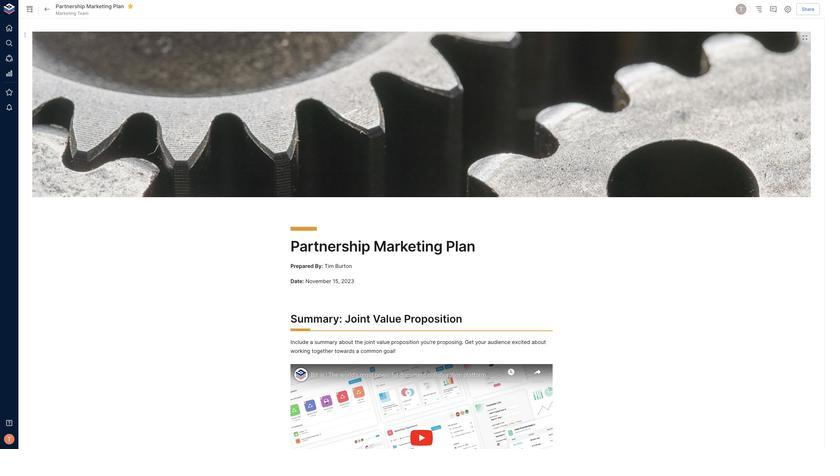 Task type: vqa. For each thing, say whether or not it's contained in the screenshot.
3rd HELP Image from the top of the page
no



Task type: describe. For each thing, give the bounding box(es) containing it.
share button
[[797, 3, 820, 15]]

by:
[[315, 263, 323, 269]]

remove favorite image
[[128, 3, 134, 9]]

the
[[355, 339, 363, 346]]

date:
[[291, 278, 304, 285]]

marketing team link
[[56, 10, 89, 16]]

15,
[[333, 278, 340, 285]]

you're
[[421, 339, 436, 346]]

november
[[306, 278, 331, 285]]

common
[[361, 348, 382, 354]]

joint
[[365, 339, 375, 346]]

settings image
[[784, 5, 792, 13]]

2 horizontal spatial marketing
[[374, 238, 443, 255]]

team
[[77, 11, 89, 16]]

towards
[[335, 348, 355, 354]]

1 vertical spatial partnership marketing plan
[[291, 238, 475, 255]]

0 horizontal spatial t
[[7, 436, 11, 443]]

proposition
[[391, 339, 419, 346]]

marketing inside "link"
[[56, 11, 76, 16]]

your
[[475, 339, 486, 346]]

working
[[291, 348, 310, 354]]

tim
[[325, 263, 334, 269]]

summary: joint value proposition
[[291, 313, 462, 326]]

proposition
[[404, 313, 462, 326]]

table of contents image
[[755, 5, 763, 13]]

0 horizontal spatial plan
[[113, 3, 124, 9]]

1 vertical spatial t button
[[2, 432, 16, 447]]

0 horizontal spatial partnership marketing plan
[[56, 3, 124, 9]]



Task type: locate. For each thing, give the bounding box(es) containing it.
0 vertical spatial a
[[310, 339, 313, 346]]

get
[[465, 339, 474, 346]]

1 about from the left
[[339, 339, 353, 346]]

1 vertical spatial partnership
[[291, 238, 370, 255]]

excited
[[512, 339, 530, 346]]

1 horizontal spatial t button
[[735, 3, 748, 15]]

prepared by: tim burton
[[291, 263, 352, 269]]

1 horizontal spatial plan
[[446, 238, 475, 255]]

0 horizontal spatial marketing
[[56, 11, 76, 16]]

2023
[[341, 278, 354, 285]]

show wiki image
[[26, 5, 34, 13]]

summary:
[[291, 313, 342, 326]]

a
[[310, 339, 313, 346], [356, 348, 359, 354]]

0 vertical spatial partnership
[[56, 3, 85, 9]]

partnership up the marketing team
[[56, 3, 85, 9]]

about
[[339, 339, 353, 346], [532, 339, 546, 346]]

1 horizontal spatial partnership marketing plan
[[291, 238, 475, 255]]

prepared
[[291, 263, 314, 269]]

together
[[312, 348, 333, 354]]

1 horizontal spatial partnership
[[291, 238, 370, 255]]

audience
[[488, 339, 511, 346]]

date: november 15, 2023
[[291, 278, 354, 285]]

partnership marketing plan
[[56, 3, 124, 9], [291, 238, 475, 255]]

value
[[373, 313, 402, 326]]

0 horizontal spatial a
[[310, 339, 313, 346]]

proposing.
[[437, 339, 464, 346]]

value
[[377, 339, 390, 346]]

marketing team
[[56, 11, 89, 16]]

include
[[291, 339, 309, 346]]

1 vertical spatial t
[[7, 436, 11, 443]]

0 vertical spatial t
[[740, 6, 743, 13]]

comments image
[[770, 5, 778, 13]]

1 horizontal spatial a
[[356, 348, 359, 354]]

0 horizontal spatial t button
[[2, 432, 16, 447]]

1 vertical spatial a
[[356, 348, 359, 354]]

joint
[[345, 313, 370, 326]]

burton
[[335, 263, 352, 269]]

1 horizontal spatial marketing
[[86, 3, 112, 9]]

t button
[[735, 3, 748, 15], [2, 432, 16, 447]]

partnership up tim
[[291, 238, 370, 255]]

a right include
[[310, 339, 313, 346]]

marketing
[[86, 3, 112, 9], [56, 11, 76, 16], [374, 238, 443, 255]]

0 vertical spatial t button
[[735, 3, 748, 15]]

1 horizontal spatial t
[[740, 6, 743, 13]]

1 vertical spatial plan
[[446, 238, 475, 255]]

share
[[802, 6, 815, 12]]

go back image
[[43, 5, 51, 13]]

about right excited
[[532, 339, 546, 346]]

0 vertical spatial partnership marketing plan
[[56, 3, 124, 9]]

2 about from the left
[[532, 339, 546, 346]]

1 vertical spatial marketing
[[56, 11, 76, 16]]

1 horizontal spatial about
[[532, 339, 546, 346]]

goal!
[[384, 348, 396, 354]]

include a summary about the joint value proposition you're proposing. get your audience excited about working together towards a common goal!
[[291, 339, 548, 354]]

plan
[[113, 3, 124, 9], [446, 238, 475, 255]]

about up 'towards'
[[339, 339, 353, 346]]

summary
[[315, 339, 338, 346]]

a down the
[[356, 348, 359, 354]]

0 horizontal spatial partnership
[[56, 3, 85, 9]]

t
[[740, 6, 743, 13], [7, 436, 11, 443]]

2 vertical spatial marketing
[[374, 238, 443, 255]]

0 vertical spatial marketing
[[86, 3, 112, 9]]

0 vertical spatial plan
[[113, 3, 124, 9]]

partnership
[[56, 3, 85, 9], [291, 238, 370, 255]]

0 horizontal spatial about
[[339, 339, 353, 346]]



